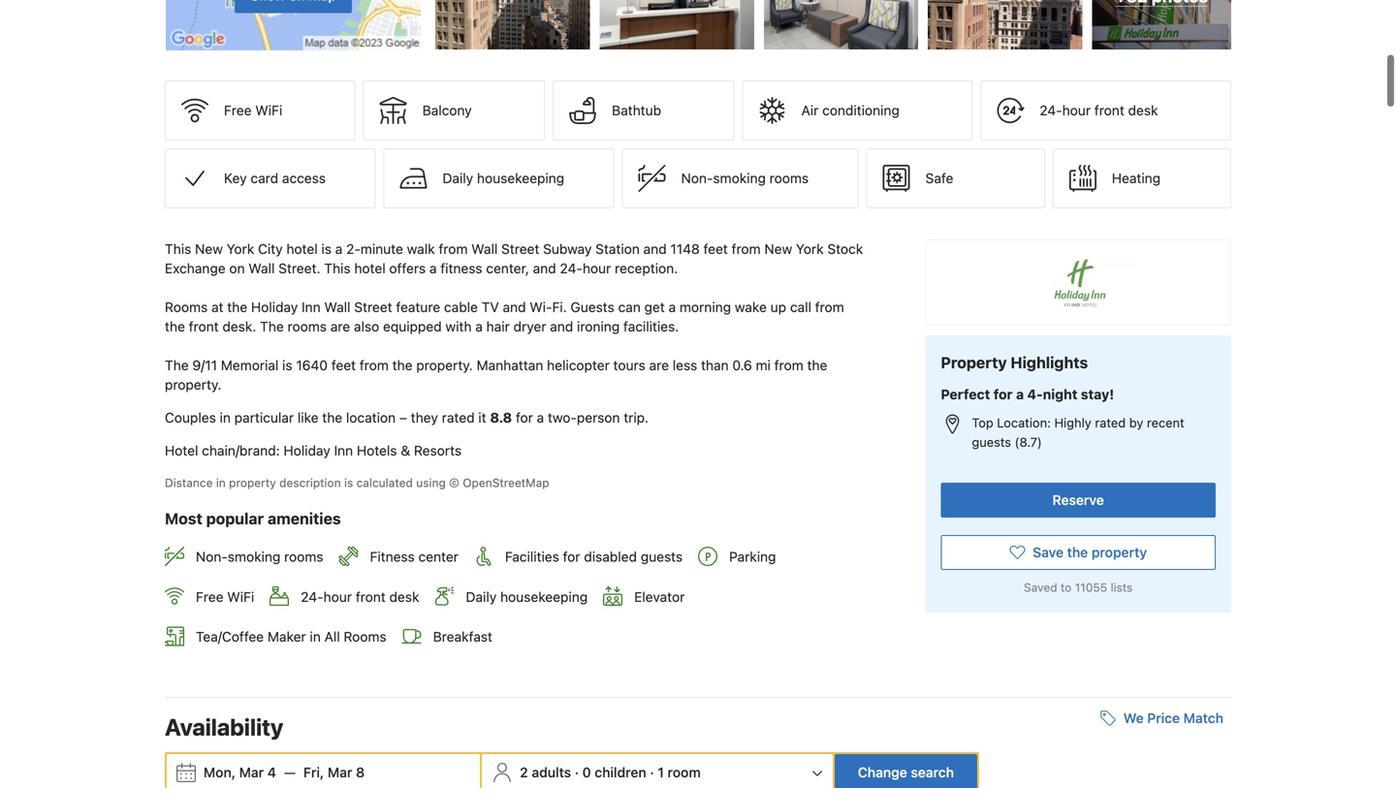Task type: vqa. For each thing, say whether or not it's contained in the screenshot.
the bottom join
no



Task type: describe. For each thing, give the bounding box(es) containing it.
location
[[346, 410, 396, 426]]

reserve
[[1053, 492, 1105, 508]]

amenities
[[268, 510, 341, 528]]

1640
[[296, 358, 328, 374]]

2 new from the left
[[765, 241, 793, 257]]

rooms inside the "this new york city hotel is a 2-minute walk from wall street subway station and 1148 feet from new york stock exchange on wall street. this hotel offers a fitness center, and 24-hour reception. rooms at the holiday inn wall street feature cable tv and wi-fi. guests can get a morning wake up call from the front desk. the rooms are also equipped with a hair dryer and ironing facilities. the 9/11 memorial is 1640 feet from the property. manhattan helicopter tours are less than 0.6 mi from the property."
[[165, 299, 208, 315]]

center,
[[486, 261, 530, 277]]

desk inside 24-hour front desk button
[[1129, 102, 1159, 118]]

key card access button
[[165, 149, 376, 209]]

station
[[596, 241, 640, 257]]

0 horizontal spatial desk
[[390, 589, 420, 605]]

0 vertical spatial property.
[[416, 358, 473, 374]]

the down exchange
[[165, 319, 185, 335]]

adults
[[532, 765, 571, 781]]

property
[[941, 354, 1008, 372]]

0 vertical spatial wall
[[472, 241, 498, 257]]

2 · from the left
[[650, 765, 654, 781]]

1 · from the left
[[575, 765, 579, 781]]

0 horizontal spatial wifi
[[227, 589, 254, 605]]

two-
[[548, 410, 577, 426]]

we price match
[[1124, 711, 1224, 727]]

—
[[284, 765, 296, 781]]

property highlights
[[941, 354, 1089, 372]]

0 horizontal spatial for
[[516, 410, 533, 426]]

recent
[[1147, 416, 1185, 430]]

2 adults · 0 children · 1 room button
[[484, 755, 831, 789]]

1 horizontal spatial inn
[[334, 443, 353, 459]]

mon, mar 4 — fri, mar 8
[[204, 765, 365, 781]]

room
[[668, 765, 701, 781]]

guests inside top location: highly rated by recent guests (8.7)
[[972, 435, 1012, 449]]

1 horizontal spatial wall
[[324, 299, 351, 315]]

2
[[520, 765, 528, 781]]

highly
[[1055, 416, 1092, 430]]

change
[[858, 765, 908, 781]]

equipped
[[383, 319, 442, 335]]

by
[[1130, 416, 1144, 430]]

1 vertical spatial housekeeping
[[501, 589, 588, 605]]

using
[[416, 476, 446, 490]]

1 mar from the left
[[239, 765, 264, 781]]

save the property
[[1033, 545, 1148, 561]]

daily housekeeping button
[[384, 149, 615, 209]]

and right tv
[[503, 299, 526, 315]]

tv
[[482, 299, 499, 315]]

©
[[449, 476, 460, 490]]

1 vertical spatial wall
[[249, 261, 275, 277]]

center
[[419, 549, 459, 565]]

memorial
[[221, 358, 279, 374]]

wifi inside button
[[255, 102, 282, 118]]

this new york city hotel is a 2-minute walk from wall street subway station and 1148 feet from new york stock exchange on wall street. this hotel offers a fitness center, and 24-hour reception. rooms at the holiday inn wall street feature cable tv and wi-fi. guests can get a morning wake up call from the front desk. the rooms are also equipped with a hair dryer and ironing facilities. the 9/11 memorial is 1640 feet from the property. manhattan helicopter tours are less than 0.6 mi from the property.
[[165, 241, 867, 393]]

exchange
[[165, 261, 226, 277]]

0 horizontal spatial guests
[[641, 549, 683, 565]]

and up reception.
[[644, 241, 667, 257]]

1 york from the left
[[227, 241, 254, 257]]

all
[[325, 629, 340, 645]]

–
[[400, 410, 407, 426]]

minute
[[361, 241, 403, 257]]

0 vertical spatial is
[[322, 241, 332, 257]]

we price match button
[[1093, 701, 1232, 736]]

breakfast
[[433, 629, 493, 645]]

save
[[1033, 545, 1064, 561]]

1 vertical spatial smoking
[[228, 549, 281, 565]]

1
[[658, 765, 664, 781]]

air
[[802, 102, 819, 118]]

24-hour front desk inside 24-hour front desk button
[[1040, 102, 1159, 118]]

property for the
[[1092, 545, 1148, 561]]

to
[[1061, 581, 1072, 594]]

subway
[[543, 241, 592, 257]]

top location: highly rated by recent guests (8.7)
[[972, 416, 1185, 449]]

get
[[645, 299, 665, 315]]

2 york from the left
[[796, 241, 824, 257]]

saved
[[1024, 581, 1058, 594]]

highlights
[[1011, 354, 1089, 372]]

1 horizontal spatial this
[[324, 261, 351, 277]]

1148
[[671, 241, 700, 257]]

change search
[[858, 765, 954, 781]]

a down walk
[[430, 261, 437, 277]]

reception.
[[615, 261, 678, 277]]

trip.
[[624, 410, 649, 426]]

hair
[[487, 319, 510, 335]]

with
[[446, 319, 472, 335]]

the right like
[[322, 410, 343, 426]]

24- inside button
[[1040, 102, 1063, 118]]

1 vertical spatial daily
[[466, 589, 497, 605]]

hotels
[[357, 443, 397, 459]]

reserve button
[[941, 483, 1216, 518]]

a right get
[[669, 299, 676, 315]]

in for distance
[[216, 476, 226, 490]]

mon,
[[204, 765, 236, 781]]

24- inside the "this new york city hotel is a 2-minute walk from wall street subway station and 1148 feet from new york stock exchange on wall street. this hotel offers a fitness center, and 24-hour reception. rooms at the holiday inn wall street feature cable tv and wi-fi. guests can get a morning wake up call from the front desk. the rooms are also equipped with a hair dryer and ironing facilities. the 9/11 memorial is 1640 feet from the property. manhattan helicopter tours are less than 0.6 mi from the property."
[[560, 261, 583, 277]]

0 horizontal spatial non-
[[196, 549, 228, 565]]

free inside button
[[224, 102, 252, 118]]

manhattan
[[477, 358, 544, 374]]

we
[[1124, 711, 1144, 727]]

feature
[[396, 299, 441, 315]]

disabled
[[584, 549, 637, 565]]

stock
[[828, 241, 864, 257]]

in for couples
[[220, 410, 231, 426]]

openstreetmap
[[463, 476, 550, 490]]

inn inside the "this new york city hotel is a 2-minute walk from wall street subway station and 1148 feet from new york stock exchange on wall street. this hotel offers a fitness center, and 24-hour reception. rooms at the holiday inn wall street feature cable tv and wi-fi. guests can get a morning wake up call from the front desk. the rooms are also equipped with a hair dryer and ironing facilities. the 9/11 memorial is 1640 feet from the property. manhattan helicopter tours are less than 0.6 mi from the property."
[[302, 299, 321, 315]]

2 vertical spatial is
[[344, 476, 353, 490]]

1 vertical spatial feet
[[332, 358, 356, 374]]

4-
[[1028, 386, 1043, 402]]

0 vertical spatial are
[[331, 319, 350, 335]]

from up "fitness"
[[439, 241, 468, 257]]

front inside button
[[1095, 102, 1125, 118]]

availability
[[165, 714, 283, 741]]

0 vertical spatial feet
[[704, 241, 728, 257]]

parking
[[730, 549, 776, 565]]

lists
[[1111, 581, 1133, 594]]

the up desk.
[[227, 299, 248, 315]]

at
[[211, 299, 224, 315]]

description
[[279, 476, 341, 490]]

holiday inside the "this new york city hotel is a 2-minute walk from wall street subway station and 1148 feet from new york stock exchange on wall street. this hotel offers a fitness center, and 24-hour reception. rooms at the holiday inn wall street feature cable tv and wi-fi. guests can get a morning wake up call from the front desk. the rooms are also equipped with a hair dryer and ironing facilities. the 9/11 memorial is 1640 feet from the property. manhattan helicopter tours are less than 0.6 mi from the property."
[[251, 299, 298, 315]]

from down also
[[360, 358, 389, 374]]

2 vertical spatial hour
[[324, 589, 352, 605]]

children
[[595, 765, 647, 781]]

1 vertical spatial daily housekeeping
[[466, 589, 588, 605]]

for for perfect
[[994, 386, 1013, 402]]

2 adults · 0 children · 1 room
[[520, 765, 701, 781]]

change search button
[[835, 755, 978, 789]]

2 vertical spatial 24-
[[301, 589, 324, 605]]

and down fi.
[[550, 319, 574, 335]]

(8.7)
[[1015, 435, 1043, 449]]

safe
[[926, 170, 954, 186]]

0 vertical spatial the
[[260, 319, 284, 335]]

resorts
[[414, 443, 462, 459]]

call
[[790, 299, 812, 315]]

1 new from the left
[[195, 241, 223, 257]]

rated inside top location: highly rated by recent guests (8.7)
[[1096, 416, 1126, 430]]

property for in
[[229, 476, 276, 490]]

the right mi
[[808, 358, 828, 374]]

air conditioning button
[[743, 81, 973, 141]]

also
[[354, 319, 380, 335]]

from right mi
[[775, 358, 804, 374]]

hotel chain/brand: holiday inn hotels & resorts
[[165, 443, 462, 459]]

chain/brand:
[[202, 443, 280, 459]]

front inside the "this new york city hotel is a 2-minute walk from wall street subway station and 1148 feet from new york stock exchange on wall street. this hotel offers a fitness center, and 24-hour reception. rooms at the holiday inn wall street feature cable tv and wi-fi. guests can get a morning wake up call from the front desk. the rooms are also equipped with a hair dryer and ironing facilities. the 9/11 memorial is 1640 feet from the property. manhattan helicopter tours are less than 0.6 mi from the property."
[[189, 319, 219, 335]]

particular
[[234, 410, 294, 426]]

calculated
[[357, 476, 413, 490]]

facilities for disabled guests
[[505, 549, 683, 565]]



Task type: locate. For each thing, give the bounding box(es) containing it.
1 horizontal spatial is
[[322, 241, 332, 257]]

housekeeping inside button
[[477, 170, 565, 186]]

24-hour front desk up all at the bottom left of the page
[[301, 589, 420, 605]]

front up heating
[[1095, 102, 1125, 118]]

0 vertical spatial free
[[224, 102, 252, 118]]

hour down station
[[583, 261, 611, 277]]

desk
[[1129, 102, 1159, 118], [390, 589, 420, 605]]

2 horizontal spatial 24-
[[1040, 102, 1063, 118]]

housekeeping up subway
[[477, 170, 565, 186]]

fi.
[[552, 299, 567, 315]]

non-smoking rooms inside button
[[682, 170, 809, 186]]

0 horizontal spatial property
[[229, 476, 276, 490]]

hour inside the "this new york city hotel is a 2-minute walk from wall street subway station and 1148 feet from new york stock exchange on wall street. this hotel offers a fitness center, and 24-hour reception. rooms at the holiday inn wall street feature cable tv and wi-fi. guests can get a morning wake up call from the front desk. the rooms are also equipped with a hair dryer and ironing facilities. the 9/11 memorial is 1640 feet from the property. manhattan helicopter tours are less than 0.6 mi from the property."
[[583, 261, 611, 277]]

this up exchange
[[165, 241, 191, 257]]

hour inside button
[[1063, 102, 1091, 118]]

balcony
[[423, 102, 472, 118]]

&
[[401, 443, 410, 459]]

rooms inside the "this new york city hotel is a 2-minute walk from wall street subway station and 1148 feet from new york stock exchange on wall street. this hotel offers a fitness center, and 24-hour reception. rooms at the holiday inn wall street feature cable tv and wi-fi. guests can get a morning wake up call from the front desk. the rooms are also equipped with a hair dryer and ironing facilities. the 9/11 memorial is 1640 feet from the property. manhattan helicopter tours are less than 0.6 mi from the property."
[[288, 319, 327, 335]]

1 horizontal spatial feet
[[704, 241, 728, 257]]

from right call
[[816, 299, 845, 315]]

morning
[[680, 299, 731, 315]]

tours
[[614, 358, 646, 374]]

most popular amenities
[[165, 510, 341, 528]]

for for facilities
[[563, 549, 581, 565]]

0 horizontal spatial the
[[165, 358, 189, 374]]

free wifi
[[224, 102, 282, 118], [196, 589, 254, 605]]

1 vertical spatial the
[[165, 358, 189, 374]]

daily inside daily housekeeping button
[[443, 170, 474, 186]]

0.6
[[733, 358, 753, 374]]

4
[[268, 765, 276, 781]]

0 vertical spatial property
[[229, 476, 276, 490]]

desk down fitness center
[[390, 589, 420, 605]]

non- down the popular
[[196, 549, 228, 565]]

rooms down amenities in the left bottom of the page
[[284, 549, 324, 565]]

1 vertical spatial this
[[324, 261, 351, 277]]

is left calculated
[[344, 476, 353, 490]]

1 horizontal spatial guests
[[972, 435, 1012, 449]]

new
[[195, 241, 223, 257], [765, 241, 793, 257]]

wall down city
[[249, 261, 275, 277]]

holiday up desk.
[[251, 299, 298, 315]]

1 vertical spatial are
[[650, 358, 669, 374]]

1 horizontal spatial rooms
[[344, 629, 387, 645]]

0 vertical spatial holiday
[[251, 299, 298, 315]]

1 vertical spatial is
[[282, 358, 293, 374]]

1 vertical spatial 24-
[[560, 261, 583, 277]]

1 horizontal spatial york
[[796, 241, 824, 257]]

desk.
[[223, 319, 256, 335]]

non- up 1148
[[682, 170, 713, 186]]

0 vertical spatial non-smoking rooms
[[682, 170, 809, 186]]

tea/coffee maker in all rooms
[[196, 629, 387, 645]]

rooms down air
[[770, 170, 809, 186]]

and down subway
[[533, 261, 557, 277]]

hour up all at the bottom left of the page
[[324, 589, 352, 605]]

free wifi inside button
[[224, 102, 282, 118]]

a left 2-
[[335, 241, 343, 257]]

a
[[335, 241, 343, 257], [430, 261, 437, 277], [669, 299, 676, 315], [476, 319, 483, 335], [1017, 386, 1024, 402], [537, 410, 544, 426]]

new up exchange
[[195, 241, 223, 257]]

is left 1640
[[282, 358, 293, 374]]

front down fitness
[[356, 589, 386, 605]]

for left 4-
[[994, 386, 1013, 402]]

street up also
[[354, 299, 392, 315]]

york left stock
[[796, 241, 824, 257]]

0 horizontal spatial smoking
[[228, 549, 281, 565]]

1 vertical spatial rooms
[[288, 319, 327, 335]]

1 horizontal spatial rated
[[1096, 416, 1126, 430]]

the inside dropdown button
[[1068, 545, 1089, 561]]

1 horizontal spatial wifi
[[255, 102, 282, 118]]

1 horizontal spatial 24-hour front desk
[[1040, 102, 1159, 118]]

york
[[227, 241, 254, 257], [796, 241, 824, 257]]

0 vertical spatial in
[[220, 410, 231, 426]]

daily up breakfast
[[466, 589, 497, 605]]

daily housekeeping
[[443, 170, 565, 186], [466, 589, 588, 605]]

smoking
[[713, 170, 766, 186], [228, 549, 281, 565]]

1 vertical spatial non-
[[196, 549, 228, 565]]

rooms left at
[[165, 299, 208, 315]]

0 horizontal spatial is
[[282, 358, 293, 374]]

2 vertical spatial for
[[563, 549, 581, 565]]

11055
[[1075, 581, 1108, 594]]

0 vertical spatial hotel
[[287, 241, 318, 257]]

1 vertical spatial hour
[[583, 261, 611, 277]]

non-smoking rooms down "most popular amenities"
[[196, 549, 324, 565]]

saved to 11055 lists
[[1024, 581, 1133, 594]]

2 vertical spatial rooms
[[284, 549, 324, 565]]

offers
[[389, 261, 426, 277]]

from up wake
[[732, 241, 761, 257]]

1 vertical spatial in
[[216, 476, 226, 490]]

front
[[1095, 102, 1125, 118], [189, 319, 219, 335], [356, 589, 386, 605]]

inn down the street. on the top of page
[[302, 299, 321, 315]]

than
[[701, 358, 729, 374]]

hour up heating button
[[1063, 102, 1091, 118]]

free wifi up tea/coffee
[[196, 589, 254, 605]]

1 horizontal spatial non-
[[682, 170, 713, 186]]

0 vertical spatial daily housekeeping
[[443, 170, 565, 186]]

0 vertical spatial inn
[[302, 299, 321, 315]]

save the property button
[[941, 535, 1216, 570]]

for right 8.8
[[516, 410, 533, 426]]

0 horizontal spatial rooms
[[165, 299, 208, 315]]

helicopter
[[547, 358, 610, 374]]

non-
[[682, 170, 713, 186], [196, 549, 228, 565]]

daily down balcony button
[[443, 170, 474, 186]]

1 horizontal spatial new
[[765, 241, 793, 257]]

0 horizontal spatial property.
[[165, 377, 222, 393]]

property. down 'with'
[[416, 358, 473, 374]]

0 horizontal spatial rated
[[442, 410, 475, 426]]

0 vertical spatial non-
[[682, 170, 713, 186]]

elevator
[[635, 589, 685, 605]]

fitness
[[370, 549, 415, 565]]

0 horizontal spatial ·
[[575, 765, 579, 781]]

2 horizontal spatial for
[[994, 386, 1013, 402]]

1 horizontal spatial the
[[260, 319, 284, 335]]

non-smoking rooms up 1148
[[682, 170, 809, 186]]

1 horizontal spatial ·
[[650, 765, 654, 781]]

1 vertical spatial holiday
[[284, 443, 331, 459]]

feet right 1640
[[332, 358, 356, 374]]

1 vertical spatial hotel
[[354, 261, 386, 277]]

1 horizontal spatial property.
[[416, 358, 473, 374]]

daily housekeeping down balcony button
[[443, 170, 565, 186]]

2 vertical spatial in
[[310, 629, 321, 645]]

0 vertical spatial hour
[[1063, 102, 1091, 118]]

key card access
[[224, 170, 326, 186]]

street up center,
[[502, 241, 540, 257]]

perfect
[[941, 386, 991, 402]]

1 horizontal spatial property
[[1092, 545, 1148, 561]]

0 horizontal spatial 24-hour front desk
[[301, 589, 420, 605]]

for left disabled
[[563, 549, 581, 565]]

1 vertical spatial rooms
[[344, 629, 387, 645]]

dryer
[[514, 319, 547, 335]]

rooms inside button
[[770, 170, 809, 186]]

property inside dropdown button
[[1092, 545, 1148, 561]]

1 horizontal spatial 24-
[[560, 261, 583, 277]]

property up lists
[[1092, 545, 1148, 561]]

1 horizontal spatial hotel
[[354, 261, 386, 277]]

conditioning
[[823, 102, 900, 118]]

24-hour front desk button
[[981, 81, 1232, 141]]

0 vertical spatial 24-
[[1040, 102, 1063, 118]]

1 horizontal spatial desk
[[1129, 102, 1159, 118]]

free up key
[[224, 102, 252, 118]]

guests
[[571, 299, 615, 315]]

a left 'hair' at the top of page
[[476, 319, 483, 335]]

0 horizontal spatial york
[[227, 241, 254, 257]]

24-hour front desk up heating
[[1040, 102, 1159, 118]]

1 horizontal spatial mar
[[328, 765, 352, 781]]

· left 1
[[650, 765, 654, 781]]

1 vertical spatial for
[[516, 410, 533, 426]]

the
[[260, 319, 284, 335], [165, 358, 189, 374]]

0 horizontal spatial non-smoking rooms
[[196, 549, 324, 565]]

can
[[618, 299, 641, 315]]

fitness
[[441, 261, 483, 277]]

person
[[577, 410, 620, 426]]

1 horizontal spatial smoking
[[713, 170, 766, 186]]

distance
[[165, 476, 213, 490]]

are left also
[[331, 319, 350, 335]]

hotel up the street. on the top of page
[[287, 241, 318, 257]]

·
[[575, 765, 579, 781], [650, 765, 654, 781]]

1 vertical spatial property.
[[165, 377, 222, 393]]

wifi up tea/coffee
[[227, 589, 254, 605]]

new up up
[[765, 241, 793, 257]]

wall down 2-
[[324, 299, 351, 315]]

safe button
[[867, 149, 1045, 209]]

a left 4-
[[1017, 386, 1024, 402]]

1 vertical spatial free wifi
[[196, 589, 254, 605]]

9/11
[[192, 358, 217, 374]]

0 vertical spatial desk
[[1129, 102, 1159, 118]]

the down equipped
[[393, 358, 413, 374]]

cable
[[444, 299, 478, 315]]

8.8
[[490, 410, 512, 426]]

a left the two-
[[537, 410, 544, 426]]

in right couples
[[220, 410, 231, 426]]

mar left 8
[[328, 765, 352, 781]]

0 vertical spatial smoking
[[713, 170, 766, 186]]

0 vertical spatial rooms
[[770, 170, 809, 186]]

wifi
[[255, 102, 282, 118], [227, 589, 254, 605]]

2 vertical spatial front
[[356, 589, 386, 605]]

in right distance on the left bottom of page
[[216, 476, 226, 490]]

0 horizontal spatial are
[[331, 319, 350, 335]]

1 horizontal spatial for
[[563, 549, 581, 565]]

property.
[[416, 358, 473, 374], [165, 377, 222, 393]]

rated left "it"
[[442, 410, 475, 426]]

couples in particular like the location – they rated it 8.8 for a two-person trip.
[[165, 410, 649, 426]]

rated left the by
[[1096, 416, 1126, 430]]

guests down the top at right
[[972, 435, 1012, 449]]

holiday inn hotels & resorts image
[[1023, 254, 1139, 312]]

non-smoking rooms button
[[622, 149, 859, 209]]

property down chain/brand:
[[229, 476, 276, 490]]

0 horizontal spatial this
[[165, 241, 191, 257]]

desk up heating button
[[1129, 102, 1159, 118]]

wifi up card
[[255, 102, 282, 118]]

0 horizontal spatial free
[[196, 589, 224, 605]]

fitness center
[[370, 549, 459, 565]]

1 horizontal spatial are
[[650, 358, 669, 374]]

0 vertical spatial street
[[502, 241, 540, 257]]

rooms up 1640
[[288, 319, 327, 335]]

distance in property description is calculated using © openstreetmap
[[165, 476, 550, 490]]

in left all at the bottom left of the page
[[310, 629, 321, 645]]

non- inside non-smoking rooms button
[[682, 170, 713, 186]]

heating
[[1112, 170, 1161, 186]]

holiday
[[251, 299, 298, 315], [284, 443, 331, 459]]

hotel
[[287, 241, 318, 257], [354, 261, 386, 277]]

1 vertical spatial front
[[189, 319, 219, 335]]

this
[[165, 241, 191, 257], [324, 261, 351, 277]]

0 vertical spatial guests
[[972, 435, 1012, 449]]

free up tea/coffee
[[196, 589, 224, 605]]

housekeeping down facilities
[[501, 589, 588, 605]]

bathtub
[[612, 102, 662, 118]]

air conditioning
[[802, 102, 900, 118]]

rooms right all at the bottom left of the page
[[344, 629, 387, 645]]

1 horizontal spatial non-smoking rooms
[[682, 170, 809, 186]]

1 horizontal spatial front
[[356, 589, 386, 605]]

0 vertical spatial front
[[1095, 102, 1125, 118]]

york up on on the top
[[227, 241, 254, 257]]

hotel down minute
[[354, 261, 386, 277]]

0 horizontal spatial hour
[[324, 589, 352, 605]]

street
[[502, 241, 540, 257], [354, 299, 392, 315]]

0 vertical spatial housekeeping
[[477, 170, 565, 186]]

daily housekeeping down facilities
[[466, 589, 588, 605]]

are left less
[[650, 358, 669, 374]]

key
[[224, 170, 247, 186]]

rated
[[442, 410, 475, 426], [1096, 416, 1126, 430]]

balcony button
[[363, 81, 545, 141]]

0 vertical spatial this
[[165, 241, 191, 257]]

feet right 1148
[[704, 241, 728, 257]]

heating button
[[1053, 149, 1232, 209]]

· left 0
[[575, 765, 579, 781]]

the left 9/11
[[165, 358, 189, 374]]

0 horizontal spatial feet
[[332, 358, 356, 374]]

guests
[[972, 435, 1012, 449], [641, 549, 683, 565]]

0 horizontal spatial street
[[354, 299, 392, 315]]

is left 2-
[[322, 241, 332, 257]]

card
[[251, 170, 279, 186]]

guests up elevator
[[641, 549, 683, 565]]

smoking inside button
[[713, 170, 766, 186]]

0 horizontal spatial wall
[[249, 261, 275, 277]]

0 vertical spatial 24-hour front desk
[[1040, 102, 1159, 118]]

mar left 4
[[239, 765, 264, 781]]

it
[[479, 410, 487, 426]]

wall up "fitness"
[[472, 241, 498, 257]]

bathtub button
[[553, 81, 735, 141]]

wi-
[[530, 299, 552, 315]]

the right the save
[[1068, 545, 1089, 561]]

free wifi button
[[165, 81, 356, 141]]

0 vertical spatial wifi
[[255, 102, 282, 118]]

front down at
[[189, 319, 219, 335]]

they
[[411, 410, 438, 426]]

daily housekeeping inside button
[[443, 170, 565, 186]]

holiday up description
[[284, 443, 331, 459]]

2 horizontal spatial wall
[[472, 241, 498, 257]]

inn left hotels
[[334, 443, 353, 459]]

this down 2-
[[324, 261, 351, 277]]

0
[[583, 765, 591, 781]]

1 vertical spatial inn
[[334, 443, 353, 459]]

property. down 9/11
[[165, 377, 222, 393]]

and
[[644, 241, 667, 257], [533, 261, 557, 277], [503, 299, 526, 315], [550, 319, 574, 335]]

the right desk.
[[260, 319, 284, 335]]

2 mar from the left
[[328, 765, 352, 781]]

free wifi up card
[[224, 102, 282, 118]]

2 horizontal spatial hour
[[1063, 102, 1091, 118]]



